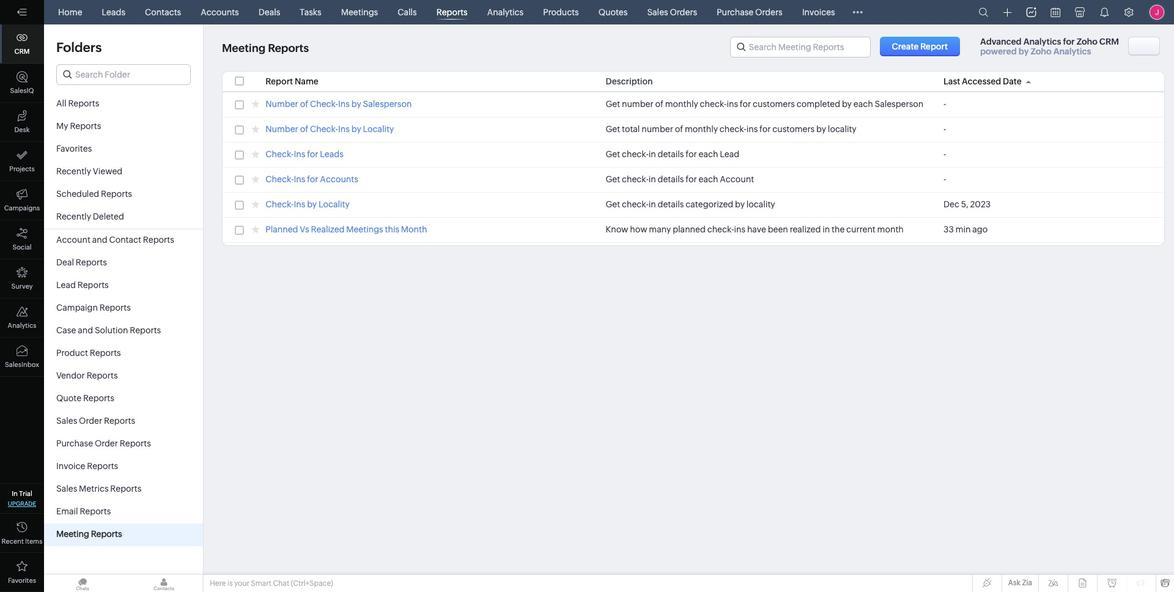 Task type: describe. For each thing, give the bounding box(es) containing it.
items
[[25, 538, 42, 545]]

smart
[[251, 579, 272, 588]]

contacts link
[[140, 0, 186, 24]]

accounts
[[201, 7, 239, 17]]

crm
[[14, 48, 30, 55]]

reports link
[[432, 0, 473, 24]]

purchase orders
[[717, 7, 783, 17]]

sales orders
[[647, 7, 697, 17]]

deals link
[[254, 0, 285, 24]]

projects link
[[0, 142, 44, 181]]

search image
[[979, 7, 989, 17]]

leads
[[102, 7, 125, 17]]

quotes
[[599, 7, 628, 17]]

trial
[[19, 490, 32, 497]]

1 vertical spatial analytics link
[[0, 298, 44, 338]]

salesinbox
[[5, 361, 39, 368]]

meetings link
[[336, 0, 383, 24]]

survey link
[[0, 259, 44, 298]]

leads link
[[97, 0, 130, 24]]

quick actions image
[[1003, 8, 1012, 17]]

salesiq link
[[0, 64, 44, 103]]

invoices link
[[797, 0, 840, 24]]

calls
[[398, 7, 417, 17]]

reports
[[436, 7, 468, 17]]

social link
[[0, 220, 44, 259]]

zia
[[1022, 579, 1032, 587]]

campaigns
[[4, 204, 40, 212]]

upgrade
[[8, 500, 36, 507]]

accounts link
[[196, 0, 244, 24]]

purchase
[[717, 7, 754, 17]]

here is your smart chat (ctrl+space)
[[210, 579, 333, 588]]

in
[[12, 490, 18, 497]]

calendar image
[[1051, 7, 1061, 17]]

social
[[12, 243, 32, 251]]

invoices
[[802, 7, 835, 17]]

marketplace image
[[1075, 7, 1085, 17]]

orders for purchase orders
[[755, 7, 783, 17]]

salesiq
[[10, 87, 34, 94]]

in trial upgrade
[[8, 490, 36, 507]]



Task type: locate. For each thing, give the bounding box(es) containing it.
analytics right "reports" link
[[487, 7, 524, 17]]

tasks
[[300, 7, 322, 17]]

recent items
[[2, 538, 42, 545]]

analytics link
[[482, 0, 529, 24], [0, 298, 44, 338]]

2 orders from the left
[[755, 7, 783, 17]]

0 horizontal spatial analytics link
[[0, 298, 44, 338]]

analytics link down survey at the left top of page
[[0, 298, 44, 338]]

products
[[543, 7, 579, 17]]

sales orders link
[[642, 0, 702, 24]]

home
[[58, 7, 82, 17]]

here
[[210, 579, 226, 588]]

analytics link right "reports" link
[[482, 0, 529, 24]]

0 vertical spatial analytics
[[487, 7, 524, 17]]

campaigns link
[[0, 181, 44, 220]]

orders right purchase
[[755, 7, 783, 17]]

chats image
[[44, 575, 121, 592]]

orders
[[670, 7, 697, 17], [755, 7, 783, 17]]

ask
[[1008, 579, 1021, 587]]

1 orders from the left
[[670, 7, 697, 17]]

desk
[[14, 126, 30, 133]]

0 vertical spatial analytics link
[[482, 0, 529, 24]]

crm link
[[0, 24, 44, 64]]

products link
[[538, 0, 584, 24]]

desk link
[[0, 103, 44, 142]]

(ctrl+space)
[[291, 579, 333, 588]]

1 vertical spatial analytics
[[8, 322, 36, 329]]

notifications image
[[1100, 7, 1109, 17]]

sales motivator image
[[1027, 7, 1036, 17]]

configure settings image
[[1124, 7, 1134, 17]]

analytics up salesinbox link
[[8, 322, 36, 329]]

sales
[[647, 7, 668, 17]]

0 horizontal spatial analytics
[[8, 322, 36, 329]]

1 horizontal spatial orders
[[755, 7, 783, 17]]

salesinbox link
[[0, 338, 44, 377]]

quotes link
[[594, 0, 633, 24]]

contacts
[[145, 7, 181, 17]]

chat
[[273, 579, 289, 588]]

favorites
[[8, 577, 36, 584]]

analytics
[[487, 7, 524, 17], [8, 322, 36, 329]]

meetings
[[341, 7, 378, 17]]

orders right sales
[[670, 7, 697, 17]]

tasks link
[[295, 0, 326, 24]]

your
[[234, 579, 249, 588]]

1 horizontal spatial analytics
[[487, 7, 524, 17]]

orders for sales orders
[[670, 7, 697, 17]]

contacts image
[[125, 575, 202, 592]]

deals
[[259, 7, 280, 17]]

is
[[227, 579, 233, 588]]

calls link
[[393, 0, 422, 24]]

1 horizontal spatial analytics link
[[482, 0, 529, 24]]

recent
[[2, 538, 24, 545]]

home link
[[53, 0, 87, 24]]

projects
[[9, 165, 35, 172]]

purchase orders link
[[712, 0, 788, 24]]

ask zia
[[1008, 579, 1032, 587]]

0 horizontal spatial orders
[[670, 7, 697, 17]]

survey
[[11, 283, 33, 290]]



Task type: vqa. For each thing, say whether or not it's contained in the screenshot.
the Contacts
yes



